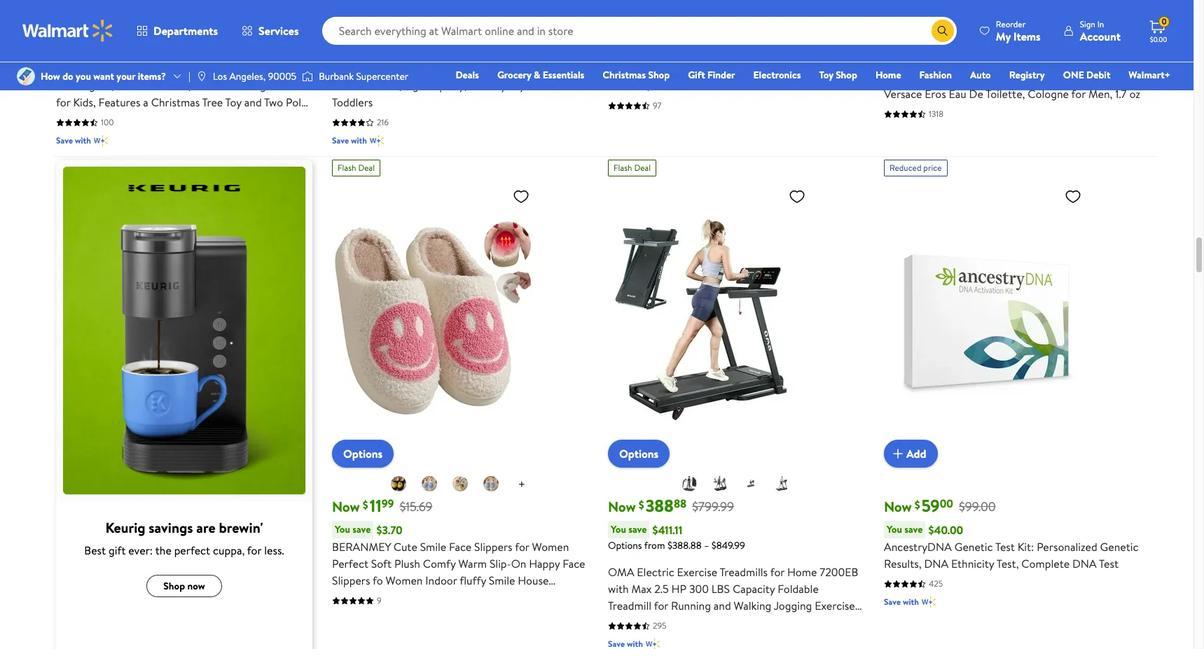 Task type: describe. For each thing, give the bounding box(es) containing it.
$799.99
[[693, 498, 735, 516]]

40571
[[203, 61, 232, 77]]

7200eb
[[820, 565, 859, 581]]

walmart plus image for 22
[[370, 134, 384, 148]]

electronics
[[754, 68, 801, 82]]

fuzzy
[[518, 590, 544, 606]]

touch
[[414, 61, 442, 77]]

flash deal for 11
[[338, 162, 375, 174]]

gift finder
[[688, 68, 736, 82]]

reduced price
[[890, 162, 942, 174]]

your
[[117, 69, 136, 83]]

perfect
[[174, 543, 210, 558]]

– for $27.50
[[974, 61, 979, 75]]

1 dna from the left
[[925, 557, 949, 572]]

you for $3.70
[[335, 523, 350, 537]]

one debit link
[[1057, 67, 1117, 83]]

incline
[[785, 616, 817, 631]]

light green image
[[483, 476, 499, 493]]

test,
[[997, 557, 1019, 572]]

1 vertical spatial slippers
[[332, 574, 370, 589]]

flash for 11
[[338, 162, 356, 174]]

perfect
[[332, 557, 369, 572]]

deal for 11
[[358, 162, 375, 174]]

walmart image
[[22, 20, 114, 42]]

add button
[[884, 440, 938, 468]]

$51.99
[[653, 44, 683, 59]]

doodle
[[332, 78, 368, 93]]

oma 6134eai image
[[743, 476, 760, 493]]

oma electric exercise treadmills for home 7200eb with max 2.5 hp 300 lbs capacity foldable treadmill for running and walking jogging exercise with 36 preset programs and 3-level incline image
[[608, 182, 812, 457]]

one debit
[[1064, 68, 1111, 82]]

toys inside you save $2.50 crayola my first touch lights art kit, musical doodle board, light up toy, holiday toys for toddlers
[[509, 78, 530, 93]]

$ for 59
[[915, 497, 921, 513]]

toy inside you save $20.60 lego wintertime polar bears 40571 christmas dcor building kit, polar bear gift, great stocking stuffer for kids, features a christmas tree toy and two polar bear toys
[[225, 95, 242, 110]]

versace
[[884, 86, 923, 102]]

less.
[[264, 543, 284, 558]]

lbs
[[712, 582, 730, 597]]

0 horizontal spatial christmas
[[151, 95, 200, 110]]

with left 36
[[608, 616, 629, 631]]

you for $27.50
[[887, 44, 903, 58]]

debit
[[1087, 68, 1111, 82]]

registry
[[1010, 68, 1045, 82]]

cowboy image
[[452, 476, 469, 493]]

2 vertical spatial polar
[[286, 95, 311, 110]]

gift
[[688, 68, 705, 82]]

options up 388 on the right
[[620, 447, 659, 462]]

0 vertical spatial test
[[996, 540, 1015, 555]]

0 vertical spatial exercise
[[677, 565, 718, 581]]

board,
[[370, 78, 402, 93]]

10
[[94, 16, 110, 40]]

save for $2.50
[[353, 44, 371, 58]]

gift,
[[169, 78, 191, 93]]

walmart+
[[1129, 68, 1171, 82]]

non-
[[474, 590, 499, 606]]

with down oma
[[608, 582, 629, 597]]

walking
[[734, 599, 772, 614]]

deal for 388
[[635, 162, 651, 174]]

items
[[1014, 28, 1041, 44]]

one
[[1064, 68, 1085, 82]]

$20.60
[[101, 44, 134, 59]]

|
[[189, 69, 191, 83]]

sign
[[1080, 18, 1096, 30]]

now for 11
[[332, 498, 360, 517]]

plush
[[395, 557, 420, 572]]

registry link
[[1003, 67, 1052, 83]]

now $ 59 00 $99.00
[[884, 494, 996, 518]]

$2.50
[[377, 44, 404, 59]]

sign in to add to favorites list, oma electric exercise treadmills for home 7200eb with max 2.5 hp 300 lbs capacity foldable treadmill for running and walking jogging exercise with 36 preset programs and 3-level incline image
[[789, 188, 806, 206]]

you for $51.99
[[611, 44, 626, 58]]

now $ 11 99 $15.69
[[332, 494, 433, 518]]

you for $20.60
[[59, 44, 74, 58]]

– for $411.11
[[704, 539, 710, 553]]

for inside you save $20.60 lego wintertime polar bears 40571 christmas dcor building kit, polar bear gift, great stocking stuffer for kids, features a christmas tree toy and two polar bear toys
[[56, 95, 70, 110]]

account
[[1080, 28, 1121, 44]]

for up on on the left bottom of page
[[515, 540, 530, 555]]

add
[[907, 447, 927, 462]]

burbank
[[319, 69, 354, 83]]

1 horizontal spatial test
[[1100, 557, 1119, 572]]

you
[[76, 69, 91, 83]]

save for $40.00
[[905, 523, 923, 537]]

oma
[[608, 565, 635, 581]]

complete
[[1022, 557, 1070, 572]]

$ for 11
[[363, 497, 368, 513]]

save for $51.99
[[629, 44, 647, 58]]

savings
[[149, 518, 193, 537]]

other image
[[681, 476, 698, 493]]

0 horizontal spatial bear
[[56, 112, 78, 127]]

soft
[[371, 557, 392, 572]]

my inside you save $2.50 crayola my first touch lights art kit, musical doodle board, light up toy, holiday toys for toddlers
[[372, 61, 387, 77]]

lego
[[56, 61, 85, 77]]

$ for 388
[[639, 497, 645, 513]]

save with for 59
[[884, 597, 919, 609]]

$40.00
[[929, 523, 964, 538]]

toy shop
[[820, 68, 858, 82]]

+
[[518, 476, 526, 493]]

home link
[[870, 67, 908, 83]]

eros
[[925, 86, 947, 102]]

kit:
[[1018, 540, 1035, 555]]

90005
[[268, 69, 297, 83]]

0 $0.00
[[1151, 16, 1168, 44]]

you save $2.50 crayola my first touch lights art kit, musical doodle board, light up toy, holiday toys for toddlers
[[332, 44, 551, 110]]

walmart plus image for 10
[[94, 134, 108, 148]]

2 genetic from the left
[[1101, 540, 1139, 555]]

toddlers
[[332, 95, 373, 110]]

toy shop link
[[813, 67, 864, 83]]

for down fo
[[373, 590, 387, 606]]

walmart plus image
[[922, 596, 936, 610]]

$75.00
[[960, 20, 996, 37]]

treadmills
[[720, 565, 768, 581]]

$ for 47
[[915, 19, 921, 34]]

$ for 10
[[87, 19, 92, 34]]

0 vertical spatial slippers
[[475, 540, 513, 555]]

fluffy
[[460, 574, 486, 589]]

flash deal for 388
[[614, 162, 651, 174]]

wintertime
[[88, 61, 143, 77]]

kit, inside you save $2.50 crayola my first touch lights art kit, musical doodle board, light up toy, holiday toys for toddlers
[[496, 61, 512, 77]]

de
[[970, 86, 984, 102]]

with for 59
[[903, 597, 919, 609]]

2 horizontal spatial walmart plus image
[[646, 638, 660, 650]]

keurig
[[105, 518, 145, 537]]

warm
[[459, 557, 487, 572]]

price
[[924, 162, 942, 174]]

keurig savings are brewin' best gift ever: the perfect cuppa, for less.
[[84, 518, 284, 558]]

save for 22
[[332, 135, 349, 147]]

you save $411.11 options from $388.88 – $849.99
[[608, 523, 746, 553]]

 image for how do you want your items?
[[17, 67, 35, 86]]

from for $411.11
[[645, 539, 665, 553]]

home inside oma electric exercise treadmills for home 7200eb with max 2.5 hp 300 lbs capacity foldable treadmill for running and walking jogging exercise with 36 preset programs and 3-level incline
[[788, 565, 817, 581]]

1 vertical spatial women
[[386, 574, 423, 589]]

men,
[[1089, 86, 1113, 102]]

save for $3.70
[[353, 523, 371, 537]]

kit, inside you save $20.60 lego wintertime polar bears 40571 christmas dcor building kit, polar bear gift, great stocking stuffer for kids, features a christmas tree toy and two polar bear toys
[[98, 78, 114, 93]]

s
[[680, 61, 686, 77]]

grocery & essentials link
[[491, 67, 591, 83]]

flat
[[547, 590, 565, 606]]

$66.98
[[982, 61, 1010, 75]]



Task type: vqa. For each thing, say whether or not it's contained in the screenshot.
'Keurig'
yes



Task type: locate. For each thing, give the bounding box(es) containing it.
1 deal from the left
[[358, 162, 375, 174]]

1 vertical spatial test
[[1100, 557, 1119, 572]]

$ left 59
[[915, 497, 921, 513]]

1 horizontal spatial exercise
[[815, 599, 856, 614]]

$ left 148
[[639, 19, 645, 34]]

$849.99
[[712, 539, 746, 553]]

00 inside now $ 148 00 $199.99
[[672, 18, 686, 34]]

stuffer
[[269, 78, 303, 93]]

11
[[370, 494, 382, 518]]

my up board,
[[372, 61, 387, 77]]

with down toddlers
[[351, 135, 367, 147]]

from down '$411.11'
[[645, 539, 665, 553]]

and inside you save $3.70 beranmey cute smile face slippers for women perfect soft plush comfy warm slip-on happy face slippers fo women indoor fluffy smile house slippers for women and men non-slip fuzzy flat slides
[[430, 590, 447, 606]]

flash deal
[[338, 162, 375, 174], [614, 162, 651, 174]]

polar up features
[[117, 78, 141, 93]]

now for 59
[[884, 498, 912, 517]]

$ for 148
[[639, 19, 645, 34]]

and down the indoor
[[430, 590, 447, 606]]

save inside you save $20.60 lego wintertime polar bears 40571 christmas dcor building kit, polar bear gift, great stocking stuffer for kids, features a christmas tree toy and two polar bear toys
[[77, 44, 95, 58]]

$ inside "now $ 59 00 $99.00"
[[915, 497, 921, 513]]

exercise up 300
[[677, 565, 718, 581]]

0 horizontal spatial save with
[[56, 135, 91, 147]]

1 vertical spatial bear
[[56, 112, 78, 127]]

0 horizontal spatial smile
[[420, 540, 447, 555]]

from for $27.50
[[921, 61, 942, 75]]

comfy
[[423, 557, 456, 572]]

slippers
[[475, 540, 513, 555], [332, 574, 370, 589], [332, 590, 370, 606]]

you inside you save $20.60 lego wintertime polar bears 40571 christmas dcor building kit, polar bear gift, great stocking stuffer for kids, features a christmas tree toy and two polar bear toys
[[59, 44, 74, 58]]

1 vertical spatial home
[[788, 565, 817, 581]]

save for 59
[[884, 597, 901, 609]]

for down building
[[56, 95, 70, 110]]

1 shop from the left
[[649, 68, 670, 82]]

1 horizontal spatial from
[[921, 61, 942, 75]]

0 horizontal spatial from
[[645, 539, 665, 553]]

walmart plus image down 216
[[370, 134, 384, 148]]

from
[[921, 61, 942, 75], [645, 539, 665, 553]]

slippers down perfect
[[332, 574, 370, 589]]

1 horizontal spatial kit,
[[496, 61, 512, 77]]

flash for 388
[[614, 162, 633, 174]]

1 vertical spatial toys
[[81, 112, 102, 127]]

0 horizontal spatial home
[[788, 565, 817, 581]]

face up warm
[[449, 540, 472, 555]]

save with for 10
[[56, 135, 91, 147]]

$ inside now $ 388 88 $799.99
[[639, 497, 645, 513]]

1 horizontal spatial christmas
[[234, 61, 283, 77]]

black image
[[390, 476, 407, 493]]

save left '$411.11'
[[629, 523, 647, 537]]

for inside you save $2.50 crayola my first touch lights art kit, musical doodle board, light up toy, holiday toys for toddlers
[[532, 78, 547, 93]]

oma 5925cai image
[[712, 476, 729, 493]]

0 horizontal spatial deal
[[358, 162, 375, 174]]

departments
[[153, 23, 218, 39]]

1 horizontal spatial toys
[[509, 78, 530, 93]]

with for 22
[[351, 135, 367, 147]]

polar
[[146, 61, 170, 77], [117, 78, 141, 93], [286, 95, 311, 110]]

0 horizontal spatial polar
[[117, 78, 141, 93]]

1 horizontal spatial deal
[[635, 162, 651, 174]]

– left $849.99
[[704, 539, 710, 553]]

 image right 90005 at top
[[302, 69, 313, 83]]

great
[[193, 78, 221, 93]]

shop
[[649, 68, 670, 82], [836, 68, 858, 82]]

how
[[41, 69, 60, 83]]

1 horizontal spatial face
[[563, 557, 586, 572]]

now left 388 on the right
[[608, 498, 636, 517]]

my left items
[[996, 28, 1011, 44]]

$27.50
[[929, 44, 960, 59]]

you inside you save $51.99 sony linkbuds s truly wireless noise canceling earbuds, black
[[611, 44, 626, 58]]

+ button
[[507, 474, 537, 496]]

$199.99
[[691, 20, 731, 37]]

1 vertical spatial face
[[563, 557, 586, 572]]

0 vertical spatial from
[[921, 61, 942, 75]]

save inside you save $411.11 options from $388.88 – $849.99
[[629, 523, 647, 537]]

slip-
[[490, 557, 511, 572]]

sony
[[608, 61, 632, 77]]

test right the complete
[[1100, 557, 1119, 572]]

now inside now $ 22 49 $24.99
[[332, 19, 360, 38]]

with left walmart plus icon on the right
[[903, 597, 919, 609]]

toy right electronics
[[820, 68, 834, 82]]

0 vertical spatial smile
[[420, 540, 447, 555]]

Search search field
[[322, 17, 957, 45]]

you inside you save $411.11 options from $388.88 – $849.99
[[611, 523, 626, 537]]

test up test,
[[996, 540, 1015, 555]]

1 vertical spatial kit,
[[98, 78, 114, 93]]

0 horizontal spatial kit,
[[98, 78, 114, 93]]

happy
[[529, 557, 560, 572]]

reduced
[[890, 162, 922, 174]]

smile down slip- at bottom left
[[489, 574, 515, 589]]

save with down toddlers
[[332, 135, 367, 147]]

and inside you save $20.60 lego wintertime polar bears 40571 christmas dcor building kit, polar bear gift, great stocking stuffer for kids, features a christmas tree toy and two polar bear toys
[[244, 95, 262, 110]]

you inside you save $2.50 crayola my first touch lights art kit, musical doodle board, light up toy, holiday toys for toddlers
[[335, 44, 350, 58]]

2 flash deal from the left
[[614, 162, 651, 174]]

now left 148
[[608, 19, 636, 38]]

save inside you save $27.50 options from $47.50 – $66.98
[[905, 44, 923, 58]]

from inside you save $27.50 options from $47.50 – $66.98
[[921, 61, 942, 75]]

save up ancestrydna
[[905, 523, 923, 537]]

musical
[[515, 61, 551, 77]]

now for 148
[[608, 19, 636, 38]]

you save $51.99 sony linkbuds s truly wireless noise canceling earbuds, black
[[608, 44, 836, 93]]

tree
[[202, 95, 223, 110]]

you up oma
[[611, 523, 626, 537]]

options link up 388 on the right
[[608, 440, 670, 468]]

home up versace
[[876, 68, 902, 82]]

home inside home link
[[876, 68, 902, 82]]

39
[[110, 18, 122, 34]]

$ inside now $ 11 99 $15.69
[[363, 497, 368, 513]]

options up versace
[[884, 61, 918, 75]]

bear down the kids,
[[56, 112, 78, 127]]

slippers up slip- at bottom left
[[475, 540, 513, 555]]

1 horizontal spatial  image
[[302, 69, 313, 83]]

now inside now $ 10 39 $30.99
[[56, 19, 84, 38]]

0 vertical spatial bear
[[144, 78, 166, 93]]

reorder
[[996, 18, 1026, 30]]

0 horizontal spatial shop
[[649, 68, 670, 82]]

now for 388
[[608, 498, 636, 517]]

toy,
[[448, 78, 467, 93]]

toys down the kids,
[[81, 112, 102, 127]]

0 horizontal spatial save
[[56, 135, 73, 147]]

1 horizontal spatial 00
[[940, 497, 954, 512]]

you inside you save $27.50 options from $47.50 – $66.98
[[887, 44, 903, 58]]

 image
[[17, 67, 35, 86], [302, 69, 313, 83]]

and down lbs
[[714, 599, 731, 614]]

1 vertical spatial –
[[704, 539, 710, 553]]

1 vertical spatial smile
[[489, 574, 515, 589]]

– inside you save $411.11 options from $388.88 – $849.99
[[704, 539, 710, 553]]

2 vertical spatial women
[[390, 590, 427, 606]]

now inside "now $ 59 00 $99.00"
[[884, 498, 912, 517]]

1.7
[[1116, 86, 1127, 102]]

electric
[[637, 565, 675, 581]]

earbuds,
[[608, 78, 650, 93]]

how do you want your items?
[[41, 69, 166, 83]]

0 horizontal spatial options link
[[332, 440, 394, 468]]

0 vertical spatial 00
[[672, 18, 686, 34]]

1 horizontal spatial toy
[[820, 68, 834, 82]]

with down the kids,
[[75, 135, 91, 147]]

for
[[532, 78, 547, 93], [1072, 86, 1086, 102], [56, 95, 70, 110], [515, 540, 530, 555], [247, 543, 262, 558], [771, 565, 785, 581], [373, 590, 387, 606], [654, 599, 669, 614]]

1 vertical spatial toy
[[225, 95, 242, 110]]

essentials
[[543, 68, 585, 82]]

options up oma
[[608, 539, 642, 553]]

shop for christmas shop
[[649, 68, 670, 82]]

1 horizontal spatial save
[[332, 135, 349, 147]]

0 vertical spatial kit,
[[496, 61, 512, 77]]

now left 22
[[332, 19, 360, 38]]

2 horizontal spatial christmas
[[603, 68, 646, 82]]

2 dna from the left
[[1073, 557, 1097, 572]]

options link for 11
[[332, 440, 394, 468]]

women right 9
[[390, 590, 427, 606]]

 image
[[196, 71, 207, 82]]

christmas shop
[[603, 68, 670, 82]]

a
[[143, 95, 148, 110]]

linkbuds
[[635, 61, 677, 77]]

$ left 47 at the right top of page
[[915, 19, 921, 34]]

now for 22
[[332, 19, 360, 38]]

toys left &
[[509, 78, 530, 93]]

you up home link
[[887, 44, 903, 58]]

two
[[264, 95, 283, 110]]

1 flash deal from the left
[[338, 162, 375, 174]]

save with left walmart plus icon on the right
[[884, 597, 919, 609]]

1 horizontal spatial save with
[[332, 135, 367, 147]]

art
[[477, 61, 493, 77]]

00 inside "now $ 59 00 $99.00"
[[940, 497, 954, 512]]

1 vertical spatial my
[[372, 61, 387, 77]]

you up ancestrydna
[[887, 523, 903, 537]]

walmart plus image
[[94, 134, 108, 148], [370, 134, 384, 148], [646, 638, 660, 650]]

reorder my items
[[996, 18, 1041, 44]]

jogging
[[774, 599, 813, 614]]

0 vertical spatial –
[[974, 61, 979, 75]]

kit, down 'wintertime'
[[98, 78, 114, 93]]

0 vertical spatial home
[[876, 68, 902, 82]]

shop right canceling
[[836, 68, 858, 82]]

up
[[432, 78, 446, 93]]

save for 10
[[56, 135, 73, 147]]

you up beranmey
[[335, 523, 350, 537]]

425
[[929, 578, 944, 590]]

you for $411.11
[[611, 523, 626, 537]]

for down one at the top
[[1072, 86, 1086, 102]]

$15.69
[[400, 498, 433, 516]]

search icon image
[[938, 25, 949, 36]]

$99.00
[[959, 498, 996, 516]]

00 for 148
[[672, 18, 686, 34]]

results,
[[884, 557, 922, 572]]

you for $40.00
[[887, 523, 903, 537]]

0 vertical spatial toys
[[509, 78, 530, 93]]

$ left 388 on the right
[[639, 497, 645, 513]]

1 horizontal spatial options link
[[608, 440, 670, 468]]

cuppa,
[[213, 543, 245, 558]]

save with for 22
[[332, 135, 367, 147]]

and down stocking on the left top
[[244, 95, 262, 110]]

now left 47 at the right top of page
[[884, 19, 912, 38]]

$ left 11
[[363, 497, 368, 513]]

save down toddlers
[[332, 135, 349, 147]]

save inside you save $51.99 sony linkbuds s truly wireless noise canceling earbuds, black
[[629, 44, 647, 58]]

women down plush
[[386, 574, 423, 589]]

1 vertical spatial exercise
[[815, 599, 856, 614]]

0 horizontal spatial dna
[[925, 557, 949, 572]]

$47.50
[[944, 61, 972, 75]]

388
[[646, 494, 674, 518]]

and left 3-
[[730, 616, 747, 631]]

0 vertical spatial women
[[532, 540, 569, 555]]

0 horizontal spatial my
[[372, 61, 387, 77]]

add to cart image
[[890, 446, 907, 463]]

$ left 10 at left
[[87, 19, 92, 34]]

2 horizontal spatial polar
[[286, 95, 311, 110]]

toys inside you save $20.60 lego wintertime polar bears 40571 christmas dcor building kit, polar bear gift, great stocking stuffer for kids, features a christmas tree toy and two polar bear toys
[[81, 112, 102, 127]]

options link for 388
[[608, 440, 670, 468]]

00 for 59
[[940, 497, 954, 512]]

0 vertical spatial toy
[[820, 68, 834, 82]]

save down 47 at the right top of page
[[905, 44, 923, 58]]

1 horizontal spatial polar
[[146, 61, 170, 77]]

for left the less.
[[247, 543, 262, 558]]

– inside you save $27.50 options from $47.50 – $66.98
[[974, 61, 979, 75]]

0 horizontal spatial genetic
[[955, 540, 993, 555]]

for down musical at the top of the page
[[532, 78, 547, 93]]

0 vertical spatial my
[[996, 28, 1011, 44]]

1 horizontal spatial flash
[[614, 162, 633, 174]]

save with down the kids,
[[56, 135, 91, 147]]

now left 59
[[884, 498, 912, 517]]

1 flash from the left
[[338, 162, 356, 174]]

cute
[[394, 540, 418, 555]]

3-
[[750, 616, 760, 631]]

00 up $51.99
[[672, 18, 686, 34]]

$ inside now $ 148 00 $199.99
[[639, 19, 645, 34]]

1 vertical spatial 00
[[940, 497, 954, 512]]

now left 10 at left
[[56, 19, 84, 38]]

items?
[[138, 69, 166, 83]]

shop for toy shop
[[836, 68, 858, 82]]

home
[[876, 68, 902, 82], [788, 565, 817, 581]]

face right happy
[[563, 557, 586, 572]]

2 flash from the left
[[614, 162, 633, 174]]

kit,
[[496, 61, 512, 77], [98, 78, 114, 93]]

bear up a
[[144, 78, 166, 93]]

save up lego
[[77, 44, 95, 58]]

1 options link from the left
[[332, 440, 394, 468]]

$ inside now $ 22 49 $24.99
[[363, 19, 368, 34]]

save for $411.11
[[629, 523, 647, 537]]

1 genetic from the left
[[955, 540, 993, 555]]

with for 10
[[75, 135, 91, 147]]

1 horizontal spatial walmart plus image
[[370, 134, 384, 148]]

exercise down 7200eb
[[815, 599, 856, 614]]

shop left s
[[649, 68, 670, 82]]

my inside reorder my items
[[996, 28, 1011, 44]]

0 horizontal spatial 00
[[672, 18, 686, 34]]

genetic
[[955, 540, 993, 555], [1101, 540, 1139, 555]]

0 horizontal spatial test
[[996, 540, 1015, 555]]

you inside you save $3.70 beranmey cute smile face slippers for women perfect soft plush comfy warm slip-on happy face slippers fo women indoor fluffy smile house slippers for women and men non-slip fuzzy flat slides
[[335, 523, 350, 537]]

216
[[377, 117, 389, 129]]

now for 47
[[884, 19, 912, 38]]

1 horizontal spatial smile
[[489, 574, 515, 589]]

00 up $40.00
[[940, 497, 954, 512]]

oma 7200eb image
[[774, 476, 791, 493]]

smile up comfy
[[420, 540, 447, 555]]

wireless
[[714, 61, 754, 77]]

genetic right personalized
[[1101, 540, 1139, 555]]

0 horizontal spatial face
[[449, 540, 472, 555]]

0 horizontal spatial flash
[[338, 162, 356, 174]]

2 horizontal spatial save with
[[884, 597, 919, 609]]

2 deal from the left
[[635, 162, 651, 174]]

1 horizontal spatial my
[[996, 28, 1011, 44]]

0 horizontal spatial exercise
[[677, 565, 718, 581]]

save inside you save $3.70 beranmey cute smile face slippers for women perfect soft plush comfy warm slip-on happy face slippers fo women indoor fluffy smile house slippers for women and men non-slip fuzzy flat slides
[[353, 523, 371, 537]]

now left 11
[[332, 498, 360, 517]]

0 horizontal spatial  image
[[17, 67, 35, 86]]

save up beranmey
[[353, 523, 371, 537]]

$ inside now $ 47 50 $75.00
[[915, 19, 921, 34]]

$24.99
[[406, 20, 443, 37]]

1 vertical spatial from
[[645, 539, 665, 553]]

dna down personalized
[[1073, 557, 1097, 572]]

dna up "425"
[[925, 557, 949, 572]]

gift
[[109, 543, 126, 558]]

1 horizontal spatial shop
[[836, 68, 858, 82]]

now inside now $ 148 00 $199.99
[[608, 19, 636, 38]]

2 shop from the left
[[836, 68, 858, 82]]

save for $27.50
[[905, 44, 923, 58]]

0 horizontal spatial walmart plus image
[[94, 134, 108, 148]]

save inside you save $40.00 ancestrydna genetic test kit: personalized genetic results, dna ethnicity test, complete dna test
[[905, 523, 923, 537]]

1 horizontal spatial home
[[876, 68, 902, 82]]

you up lego
[[59, 44, 74, 58]]

now inside now $ 47 50 $75.00
[[884, 19, 912, 38]]

2.5
[[655, 582, 669, 597]]

you save $40.00 ancestrydna genetic test kit: personalized genetic results, dna ethnicity test, complete dna test
[[884, 523, 1139, 572]]

you for $2.50
[[335, 44, 350, 58]]

2 options link from the left
[[608, 440, 670, 468]]

Walmart Site-Wide search field
[[322, 17, 957, 45]]

for down 2.5 at the right bottom of page
[[654, 599, 669, 614]]

1 horizontal spatial genetic
[[1101, 540, 1139, 555]]

grocery & essentials
[[498, 68, 585, 82]]

save for $20.60
[[77, 44, 95, 58]]

save up crayola
[[353, 44, 371, 58]]

ancestrydna genetic test kit: personalized genetic results, dna ethnicity test, complete dna test image
[[884, 182, 1088, 457]]

genetic up ethnicity
[[955, 540, 993, 555]]

2 vertical spatial slippers
[[332, 590, 370, 606]]

 image left how
[[17, 67, 35, 86]]

keurig savings are brewin'. best gift ever: the perfect cuppa, for less. shop now. image
[[56, 160, 313, 501], [128, 182, 241, 222]]

you save $3.70 beranmey cute smile face slippers for women perfect soft plush comfy warm slip-on happy face slippers fo women indoor fluffy smile house slippers for women and men non-slip fuzzy flat slides
[[332, 523, 586, 623]]

save inside you save $2.50 crayola my first touch lights art kit, musical doodle board, light up toy, holiday toys for toddlers
[[353, 44, 371, 58]]

from down $27.50
[[921, 61, 942, 75]]

truly
[[688, 61, 712, 77]]

best
[[84, 543, 106, 558]]

services
[[259, 23, 299, 39]]

personalized
[[1037, 540, 1098, 555]]

blue image
[[421, 476, 438, 493]]

brewin'
[[219, 518, 263, 537]]

sign in to add to favorites list, beranmey cute smile face slippers for women perfect soft plush comfy warm slip-on happy face slippers fo women indoor fluffy smile house slippers for women and men non-slip fuzzy flat slides image
[[513, 188, 530, 206]]

sign in to add to favorites list, ancestrydna genetic test kit: personalized genetic results, dna ethnicity test, complete dna test image
[[1065, 188, 1082, 206]]

polar down stuffer
[[286, 95, 311, 110]]

0 horizontal spatial toys
[[81, 112, 102, 127]]

$ for 22
[[363, 19, 368, 34]]

$ inside now $ 10 39 $30.99
[[87, 19, 92, 34]]

– right $47.50
[[974, 61, 979, 75]]

building
[[56, 78, 95, 93]]

save left walmart plus icon on the right
[[884, 597, 901, 609]]

1 horizontal spatial –
[[974, 61, 979, 75]]

toy down stocking on the left top
[[225, 95, 242, 110]]

crayola
[[332, 61, 369, 77]]

departments button
[[125, 14, 230, 48]]

for up foldable
[[771, 565, 785, 581]]

now for 10
[[56, 19, 84, 38]]

home up foldable
[[788, 565, 817, 581]]

0 horizontal spatial toy
[[225, 95, 242, 110]]

you inside you save $40.00 ancestrydna genetic test kit: personalized genetic results, dna ethnicity test, complete dna test
[[887, 523, 903, 537]]

for inside keurig savings are brewin' best gift ever: the perfect cuppa, for less.
[[247, 543, 262, 558]]

 image for burbank supercenter
[[302, 69, 313, 83]]

polar up gift,
[[146, 61, 170, 77]]

save down building
[[56, 135, 73, 147]]

you up sony on the top right
[[611, 44, 626, 58]]

electronics link
[[747, 67, 808, 83]]

versace eros eau de toilette, cologne for men, 1.7 oz
[[884, 86, 1141, 102]]

50
[[941, 18, 954, 34]]

0 vertical spatial face
[[449, 540, 472, 555]]

$411.11
[[653, 523, 683, 538]]

beranmey cute smile face slippers for women perfect soft plush comfy warm slip-on happy face slippers fo women indoor fluffy smile house slippers for women and men non-slip fuzzy flat slides image
[[332, 182, 535, 457]]

sign in account
[[1080, 18, 1121, 44]]

1 vertical spatial polar
[[117, 78, 141, 93]]

0 horizontal spatial flash deal
[[338, 162, 375, 174]]

want
[[93, 69, 114, 83]]

1 horizontal spatial bear
[[144, 78, 166, 93]]

options up 11
[[343, 447, 383, 462]]

you up crayola
[[335, 44, 350, 58]]

from inside you save $411.11 options from $388.88 – $849.99
[[645, 539, 665, 553]]

22
[[370, 16, 388, 40]]

0 vertical spatial polar
[[146, 61, 170, 77]]

88
[[674, 497, 687, 512]]

options inside you save $411.11 options from $388.88 – $849.99
[[608, 539, 642, 553]]

now inside now $ 11 99 $15.69
[[332, 498, 360, 517]]

walmart plus image down 295
[[646, 638, 660, 650]]

1 horizontal spatial dna
[[1073, 557, 1097, 572]]

running
[[671, 599, 711, 614]]

1 horizontal spatial flash deal
[[614, 162, 651, 174]]

ancestrydna
[[884, 540, 952, 555]]

los angeles, 90005
[[213, 69, 297, 83]]

options link up black icon
[[332, 440, 394, 468]]

first
[[389, 61, 411, 77]]

kit, right "art"
[[496, 61, 512, 77]]

walmart plus image down the 100
[[94, 134, 108, 148]]

slippers up slides
[[332, 590, 370, 606]]

2 horizontal spatial save
[[884, 597, 901, 609]]

holiday
[[470, 78, 506, 93]]

0 horizontal spatial –
[[704, 539, 710, 553]]

options inside you save $27.50 options from $47.50 – $66.98
[[884, 61, 918, 75]]

now inside now $ 388 88 $799.99
[[608, 498, 636, 517]]



